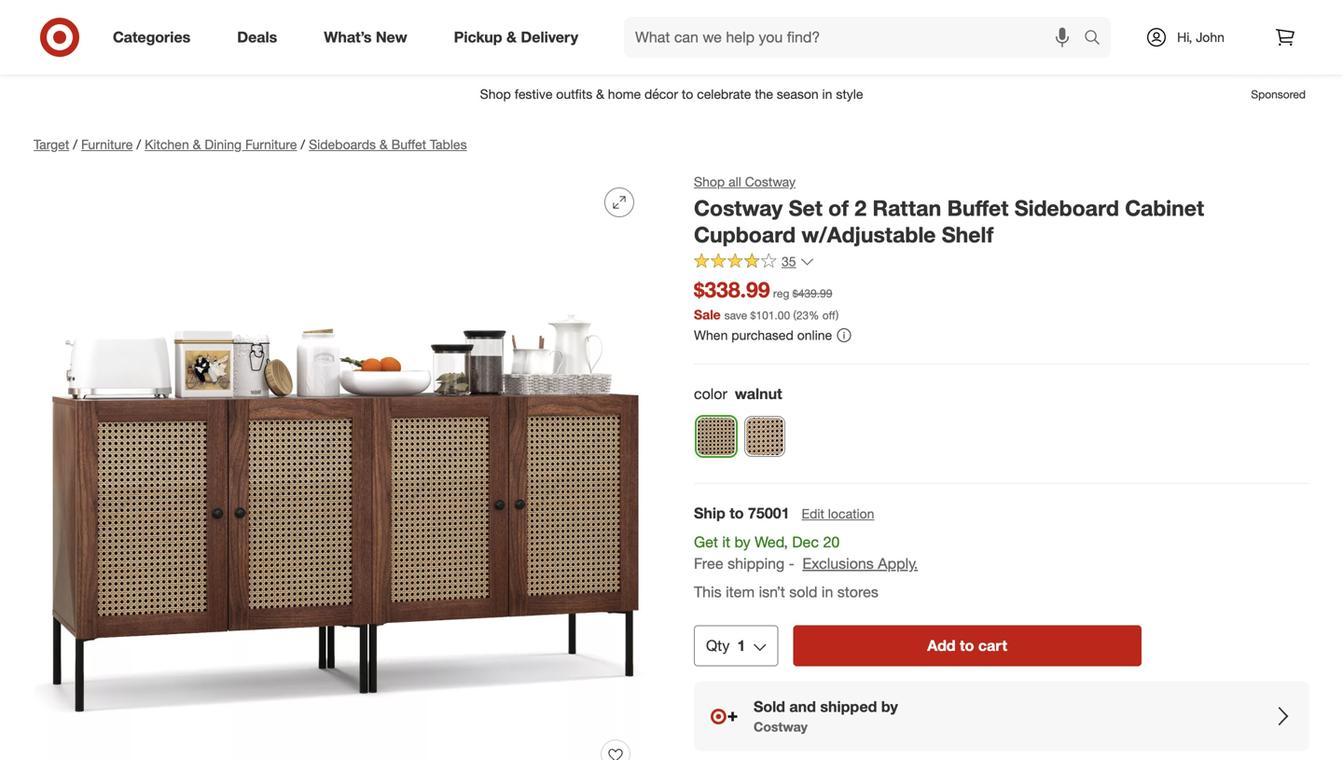 Task type: vqa. For each thing, say whether or not it's contained in the screenshot.
Men's
no



Task type: describe. For each thing, give the bounding box(es) containing it.
2 / from the left
[[137, 136, 141, 153]]

$338.99 reg $439.99 sale save $ 101.00 ( 23 % off )
[[694, 277, 839, 323]]

what's new link
[[308, 17, 431, 58]]

3 / from the left
[[301, 136, 305, 153]]

$338.99
[[694, 277, 770, 303]]

get it by wed, dec 20 free shipping - exclusions apply.
[[694, 533, 918, 573]]

item
[[726, 583, 755, 601]]

ship
[[694, 504, 725, 522]]

sale
[[694, 306, 721, 323]]

pickup
[[454, 28, 502, 46]]

target
[[34, 136, 69, 153]]

shipping
[[728, 554, 785, 573]]

what's new
[[324, 28, 407, 46]]

)
[[836, 308, 839, 322]]

rattan
[[873, 195, 941, 221]]

sold
[[754, 698, 785, 716]]

purchased
[[731, 327, 794, 343]]

cart
[[978, 637, 1007, 655]]

23
[[796, 308, 809, 322]]

when purchased online
[[694, 327, 832, 343]]

save
[[724, 308, 747, 322]]

search
[[1075, 30, 1120, 48]]

qty 1
[[706, 637, 745, 655]]

this
[[694, 583, 722, 601]]

edit
[[802, 506, 824, 522]]

this item isn't sold in stores
[[694, 583, 879, 601]]

isn't
[[759, 583, 785, 601]]

0 vertical spatial buffet
[[391, 136, 426, 153]]

fulfillment region
[[694, 503, 1310, 751]]

-
[[789, 554, 795, 573]]

delivery
[[521, 28, 578, 46]]

off
[[822, 308, 836, 322]]

categories link
[[97, 17, 214, 58]]

add to cart button
[[793, 625, 1142, 667]]

target / furniture / kitchen & dining furniture / sideboards & buffet tables
[[34, 136, 467, 153]]

reg
[[773, 286, 789, 300]]

target link
[[34, 136, 69, 153]]

set
[[789, 195, 822, 221]]

sold
[[789, 583, 818, 601]]

dining
[[205, 136, 242, 153]]

wed,
[[755, 533, 788, 551]]

in
[[822, 583, 833, 601]]

dec
[[792, 533, 819, 551]]

free
[[694, 554, 724, 573]]

deals link
[[221, 17, 301, 58]]

(
[[793, 308, 796, 322]]

qty
[[706, 637, 730, 655]]

search button
[[1075, 17, 1120, 62]]

0 vertical spatial costway
[[745, 173, 796, 190]]

sideboard
[[1015, 195, 1119, 221]]

costway set of 2 rattan buffet sideboard  cabinet cupboard w/adjustable shelf, 1 of 11 image
[[34, 173, 649, 760]]

furniture link
[[81, 136, 133, 153]]

categories
[[113, 28, 190, 46]]

shop
[[694, 173, 725, 190]]

edit location
[[802, 506, 874, 522]]

by inside sold and shipped by costway
[[881, 698, 898, 716]]

cabinet
[[1125, 195, 1204, 221]]

buffet inside shop all costway costway set of 2 rattan buffet sideboard  cabinet cupboard w/adjustable shelf
[[947, 195, 1009, 221]]

%
[[809, 308, 819, 322]]

and
[[789, 698, 816, 716]]

online
[[797, 327, 832, 343]]

0 horizontal spatial &
[[193, 136, 201, 153]]

costway inside sold and shipped by costway
[[754, 719, 808, 735]]

2 horizontal spatial &
[[506, 28, 517, 46]]



Task type: locate. For each thing, give the bounding box(es) containing it.
0 horizontal spatial /
[[73, 136, 77, 153]]

hi, john
[[1177, 29, 1225, 45]]

1 vertical spatial costway
[[694, 195, 783, 221]]

to for ship
[[730, 504, 744, 522]]

apply.
[[878, 554, 918, 573]]

/ right target
[[73, 136, 77, 153]]

sold and shipped by costway
[[754, 698, 898, 735]]

to right ship at the bottom right
[[730, 504, 744, 522]]

1 vertical spatial by
[[881, 698, 898, 716]]

/ left 'kitchen'
[[137, 136, 141, 153]]

costway down the all
[[694, 195, 783, 221]]

$439.99
[[793, 286, 832, 300]]

$
[[750, 308, 756, 322]]

pickup & delivery link
[[438, 17, 602, 58]]

walnut
[[735, 385, 782, 403]]

add
[[927, 637, 956, 655]]

stores
[[837, 583, 879, 601]]

furniture right the dining
[[245, 136, 297, 153]]

costway right the all
[[745, 173, 796, 190]]

john
[[1196, 29, 1225, 45]]

what's
[[324, 28, 372, 46]]

by inside get it by wed, dec 20 free shipping - exclusions apply.
[[734, 533, 750, 551]]

35
[[782, 253, 796, 270]]

exclusions
[[802, 554, 874, 573]]

cupboard
[[694, 222, 796, 248]]

1 vertical spatial to
[[960, 637, 974, 655]]

/
[[73, 136, 77, 153], [137, 136, 141, 153], [301, 136, 305, 153]]

of
[[828, 195, 849, 221]]

/ left sideboards
[[301, 136, 305, 153]]

location
[[828, 506, 874, 522]]

kitchen & dining furniture link
[[145, 136, 297, 153]]

1
[[737, 637, 745, 655]]

color
[[694, 385, 727, 403]]

all
[[729, 173, 741, 190]]

edit location button
[[801, 504, 875, 524]]

tables
[[430, 136, 467, 153]]

by
[[734, 533, 750, 551], [881, 698, 898, 716]]

&
[[506, 28, 517, 46], [193, 136, 201, 153], [380, 136, 388, 153]]

sideboards
[[309, 136, 376, 153]]

35 link
[[694, 252, 815, 274]]

new
[[376, 28, 407, 46]]

exclusions apply. link
[[802, 554, 918, 573]]

oak image
[[745, 417, 784, 456]]

2 furniture from the left
[[245, 136, 297, 153]]

0 horizontal spatial to
[[730, 504, 744, 522]]

& left the dining
[[193, 136, 201, 153]]

by right shipped
[[881, 698, 898, 716]]

hi,
[[1177, 29, 1192, 45]]

furniture
[[81, 136, 133, 153], [245, 136, 297, 153]]

What can we help you find? suggestions appear below search field
[[624, 17, 1088, 58]]

0 horizontal spatial buffet
[[391, 136, 426, 153]]

to right add
[[960, 637, 974, 655]]

kitchen
[[145, 136, 189, 153]]

101.00
[[756, 308, 790, 322]]

add to cart
[[927, 637, 1007, 655]]

1 horizontal spatial &
[[380, 136, 388, 153]]

& right sideboards
[[380, 136, 388, 153]]

to for add
[[960, 637, 974, 655]]

2 vertical spatial costway
[[754, 719, 808, 735]]

when
[[694, 327, 728, 343]]

0 horizontal spatial furniture
[[81, 136, 133, 153]]

by right it
[[734, 533, 750, 551]]

1 horizontal spatial buffet
[[947, 195, 1009, 221]]

1 horizontal spatial to
[[960, 637, 974, 655]]

0 horizontal spatial by
[[734, 533, 750, 551]]

furniture right target
[[81, 136, 133, 153]]

advertisement region
[[19, 72, 1324, 117]]

walnut image
[[697, 417, 736, 456]]

2
[[855, 195, 867, 221]]

deals
[[237, 28, 277, 46]]

w/adjustable
[[802, 222, 936, 248]]

buffet left tables
[[391, 136, 426, 153]]

to
[[730, 504, 744, 522], [960, 637, 974, 655]]

buffet up shelf
[[947, 195, 1009, 221]]

1 horizontal spatial /
[[137, 136, 141, 153]]

it
[[722, 533, 730, 551]]

20
[[823, 533, 840, 551]]

buffet
[[391, 136, 426, 153], [947, 195, 1009, 221]]

0 vertical spatial by
[[734, 533, 750, 551]]

shipped
[[820, 698, 877, 716]]

ship to 75001
[[694, 504, 790, 522]]

75001
[[748, 504, 790, 522]]

0 vertical spatial to
[[730, 504, 744, 522]]

sideboards & buffet tables link
[[309, 136, 467, 153]]

shop all costway costway set of 2 rattan buffet sideboard  cabinet cupboard w/adjustable shelf
[[694, 173, 1204, 248]]

get
[[694, 533, 718, 551]]

costway down the sold
[[754, 719, 808, 735]]

costway
[[745, 173, 796, 190], [694, 195, 783, 221], [754, 719, 808, 735]]

1 horizontal spatial furniture
[[245, 136, 297, 153]]

1 vertical spatial buffet
[[947, 195, 1009, 221]]

1 / from the left
[[73, 136, 77, 153]]

pickup & delivery
[[454, 28, 578, 46]]

shelf
[[942, 222, 994, 248]]

to inside button
[[960, 637, 974, 655]]

1 horizontal spatial by
[[881, 698, 898, 716]]

2 horizontal spatial /
[[301, 136, 305, 153]]

1 furniture from the left
[[81, 136, 133, 153]]

color walnut
[[694, 385, 782, 403]]

& right pickup
[[506, 28, 517, 46]]



